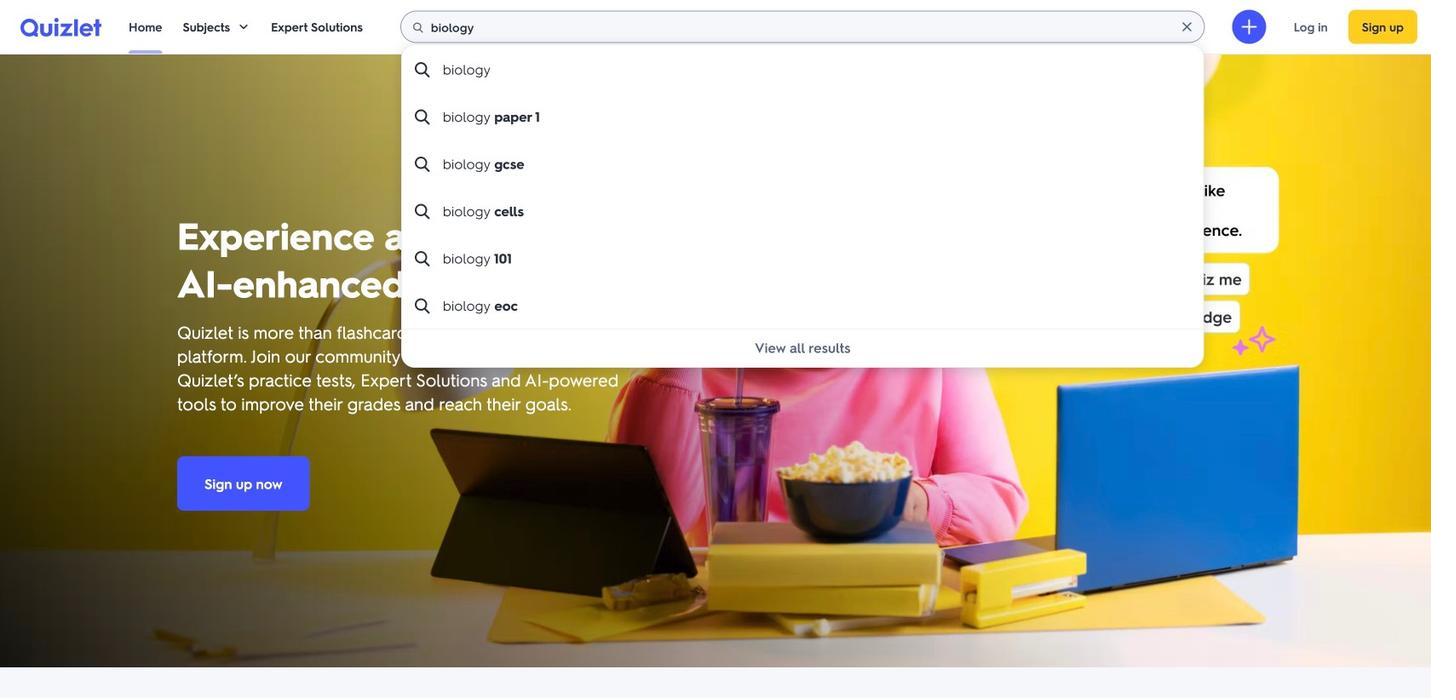 Task type: vqa. For each thing, say whether or not it's contained in the screenshot.
you associated with think
no



Task type: describe. For each thing, give the bounding box(es) containing it.
1 search image from the top
[[412, 107, 433, 127]]

caret down image
[[237, 20, 251, 34]]

close x image
[[1181, 20, 1195, 34]]

2 quizlet image from the top
[[20, 18, 101, 37]]

Search field
[[401, 11, 1205, 368]]



Task type: locate. For each thing, give the bounding box(es) containing it.
search image
[[412, 107, 433, 127], [412, 154, 433, 175], [412, 202, 433, 222]]

search list box
[[401, 44, 1205, 368]]

list box inside search 'list box'
[[402, 45, 1204, 329]]

create image
[[1240, 17, 1260, 37]]

1 quizlet image from the top
[[20, 17, 101, 37]]

search image
[[411, 21, 425, 34], [412, 60, 433, 80], [412, 249, 433, 269], [412, 296, 433, 317]]

1 vertical spatial search image
[[412, 154, 433, 175]]

3 search image from the top
[[412, 202, 433, 222]]

0 vertical spatial search image
[[412, 107, 433, 127]]

2 vertical spatial search image
[[412, 202, 433, 222]]

2 search image from the top
[[412, 154, 433, 175]]

quizlet image
[[20, 17, 101, 37], [20, 18, 101, 37]]

list box
[[402, 45, 1204, 329]]

Search text field
[[431, 11, 1201, 43]]

None search field
[[400, 11, 1206, 368]]



